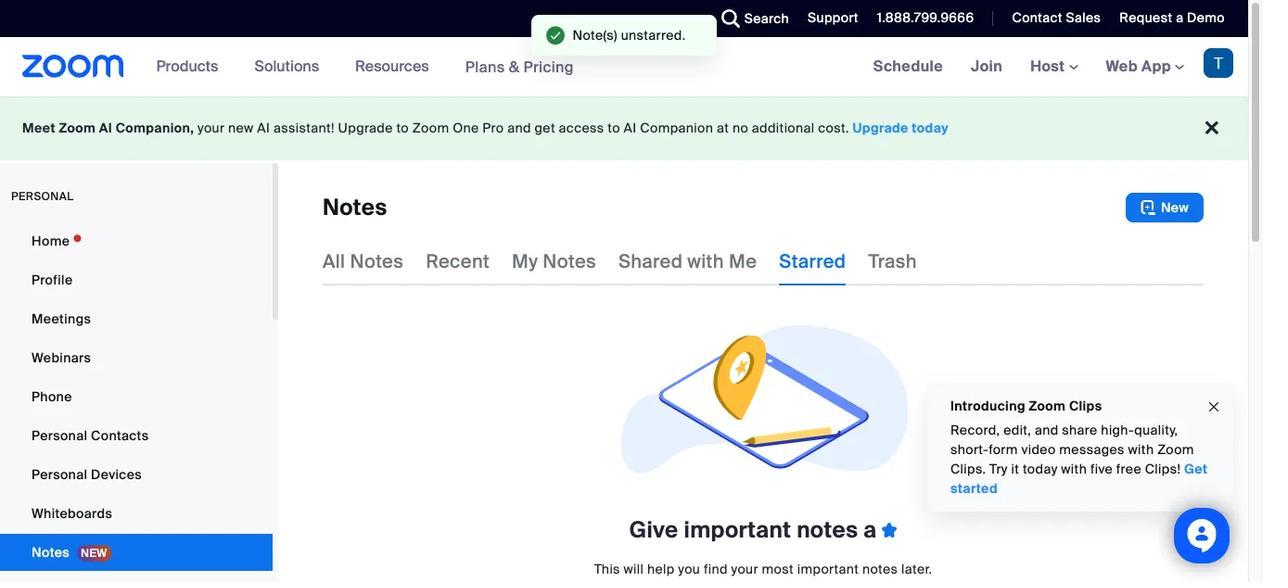 Task type: vqa. For each thing, say whether or not it's contained in the screenshot.
leftmost for
no



Task type: locate. For each thing, give the bounding box(es) containing it.
1 vertical spatial your
[[731, 561, 759, 578]]

upgrade down product information navigation
[[338, 120, 393, 136]]

banner containing products
[[0, 37, 1248, 97]]

pricing
[[524, 57, 574, 77]]

your right find
[[731, 561, 759, 578]]

product information navigation
[[142, 37, 588, 97]]

a
[[1176, 9, 1184, 26], [864, 516, 877, 544]]

zoom left one
[[412, 120, 449, 136]]

host
[[1031, 57, 1069, 76]]

1 horizontal spatial today
[[1023, 461, 1058, 478]]

notes left later.
[[862, 561, 898, 578]]

high-
[[1101, 422, 1135, 439]]

profile
[[32, 272, 73, 288]]

2 personal from the top
[[32, 467, 87, 483]]

meet zoom ai companion, your new ai assistant! upgrade to zoom one pro and get access to ai companion at no additional cost. upgrade today
[[22, 120, 949, 136]]

personal inside personal devices 'link'
[[32, 467, 87, 483]]

introducing zoom clips
[[951, 398, 1102, 415]]

1 vertical spatial with
[[1128, 441, 1154, 458]]

with
[[688, 249, 724, 274], [1128, 441, 1154, 458], [1061, 461, 1087, 478]]

today down schedule link
[[912, 120, 949, 136]]

0 vertical spatial important
[[684, 516, 791, 544]]

1 horizontal spatial ai
[[257, 120, 270, 136]]

ai
[[99, 120, 112, 136], [257, 120, 270, 136], [624, 120, 637, 136]]

devices
[[91, 467, 142, 483]]

note(s) unstarred.
[[573, 27, 686, 44]]

important up find
[[684, 516, 791, 544]]

1 horizontal spatial a
[[1176, 9, 1184, 26]]

five
[[1091, 461, 1113, 478]]

notes
[[323, 193, 387, 222], [350, 249, 404, 274], [543, 249, 596, 274], [32, 544, 70, 561]]

1 to from the left
[[396, 120, 409, 136]]

companion
[[640, 120, 713, 136]]

ai left companion,
[[99, 120, 112, 136]]

3 ai from the left
[[624, 120, 637, 136]]

zoom up clips!
[[1158, 441, 1194, 458]]

1.888.799.9666 button
[[863, 0, 979, 37], [877, 9, 974, 26]]

web app button
[[1106, 57, 1184, 76]]

1 upgrade from the left
[[338, 120, 393, 136]]

personal contacts
[[32, 428, 149, 444]]

web
[[1106, 57, 1138, 76]]

join link
[[957, 37, 1017, 96]]

phone
[[32, 389, 72, 405]]

1 vertical spatial a
[[864, 516, 877, 544]]

to right access
[[608, 120, 620, 136]]

and left get
[[508, 120, 531, 136]]

additional
[[752, 120, 815, 136]]

you
[[678, 561, 700, 578]]

find
[[704, 561, 728, 578]]

with down messages on the right
[[1061, 461, 1087, 478]]

join
[[971, 57, 1003, 76]]

products
[[156, 57, 218, 76]]

1 personal from the top
[[32, 428, 87, 444]]

schedule link
[[859, 37, 957, 96]]

ai right new
[[257, 120, 270, 136]]

short-
[[951, 441, 989, 458]]

0 horizontal spatial upgrade
[[338, 120, 393, 136]]

personal menu menu
[[0, 223, 273, 582]]

0 horizontal spatial ai
[[99, 120, 112, 136]]

get started link
[[951, 461, 1208, 497]]

0 horizontal spatial today
[[912, 120, 949, 136]]

your inside meet zoom ai companion, footer
[[198, 120, 225, 136]]

contacts
[[91, 428, 149, 444]]

1 vertical spatial and
[[1035, 422, 1059, 439]]

your left new
[[198, 120, 225, 136]]

today down video
[[1023, 461, 1058, 478]]

1 horizontal spatial with
[[1061, 461, 1087, 478]]

whiteboards
[[32, 505, 112, 522]]

with inside tabs of all notes page tab list
[[688, 249, 724, 274]]

profile link
[[0, 262, 273, 299]]

recent
[[426, 249, 490, 274]]

today
[[912, 120, 949, 136], [1023, 461, 1058, 478]]

2 to from the left
[[608, 120, 620, 136]]

notes down whiteboards
[[32, 544, 70, 561]]

personal down phone
[[32, 428, 87, 444]]

0 horizontal spatial a
[[864, 516, 877, 544]]

notes inside the personal menu menu
[[32, 544, 70, 561]]

clips
[[1069, 398, 1102, 415]]

0 vertical spatial your
[[198, 120, 225, 136]]

1 vertical spatial important
[[797, 561, 859, 578]]

with up the free
[[1128, 441, 1154, 458]]

request a demo
[[1120, 9, 1225, 26]]

personal for personal contacts
[[32, 428, 87, 444]]

0 horizontal spatial notes
[[797, 516, 858, 544]]

1 horizontal spatial and
[[1035, 422, 1059, 439]]

0 horizontal spatial with
[[688, 249, 724, 274]]

0 vertical spatial and
[[508, 120, 531, 136]]

0 vertical spatial personal
[[32, 428, 87, 444]]

upgrade right cost.
[[853, 120, 909, 136]]

search button
[[707, 0, 794, 37]]

get
[[1184, 461, 1208, 478]]

your
[[198, 120, 225, 136], [731, 561, 759, 578]]

ai left the companion
[[624, 120, 637, 136]]

0 vertical spatial with
[[688, 249, 724, 274]]

notes up the this will help you find your most important notes later.
[[797, 516, 858, 544]]

app
[[1142, 57, 1171, 76]]

0 vertical spatial a
[[1176, 9, 1184, 26]]

and inside meet zoom ai companion, footer
[[508, 120, 531, 136]]

zoom
[[59, 120, 96, 136], [412, 120, 449, 136], [1029, 398, 1066, 415], [1158, 441, 1194, 458]]

me
[[729, 249, 757, 274]]

profile picture image
[[1204, 48, 1234, 78]]

2 vertical spatial with
[[1061, 461, 1087, 478]]

banner
[[0, 37, 1248, 97]]

success image
[[546, 26, 565, 45]]

1 vertical spatial personal
[[32, 467, 87, 483]]

sales
[[1066, 9, 1101, 26]]

1 horizontal spatial important
[[797, 561, 859, 578]]

upgrade
[[338, 120, 393, 136], [853, 120, 909, 136]]

solutions
[[254, 57, 319, 76]]

1 vertical spatial today
[[1023, 461, 1058, 478]]

0 horizontal spatial important
[[684, 516, 791, 544]]

2 horizontal spatial with
[[1128, 441, 1154, 458]]

clips!
[[1145, 461, 1181, 478]]

try
[[990, 461, 1008, 478]]

notes link
[[0, 534, 273, 571]]

0 horizontal spatial your
[[198, 120, 225, 136]]

0 vertical spatial notes
[[797, 516, 858, 544]]

request a demo link
[[1106, 0, 1248, 37], [1120, 9, 1225, 26]]

to
[[396, 120, 409, 136], [608, 120, 620, 136]]

0 horizontal spatial and
[[508, 120, 531, 136]]

important
[[684, 516, 791, 544], [797, 561, 859, 578]]

important right most
[[797, 561, 859, 578]]

unstarred.
[[621, 27, 686, 44]]

form
[[989, 441, 1018, 458]]

contact sales link
[[998, 0, 1106, 37], [1012, 9, 1101, 26]]

whiteboards link
[[0, 495, 273, 532]]

personal up whiteboards
[[32, 467, 87, 483]]

0 horizontal spatial to
[[396, 120, 409, 136]]

shared
[[619, 249, 683, 274]]

demo
[[1187, 9, 1225, 26]]

solutions button
[[254, 37, 327, 96]]

to down resources 'dropdown button'
[[396, 120, 409, 136]]

and
[[508, 120, 531, 136], [1035, 422, 1059, 439]]

1 horizontal spatial upgrade
[[853, 120, 909, 136]]

and up video
[[1035, 422, 1059, 439]]

with left me
[[688, 249, 724, 274]]

1 horizontal spatial to
[[608, 120, 620, 136]]

tabs of all notes page tab list
[[323, 237, 917, 286]]

1 ai from the left
[[99, 120, 112, 136]]

zoom logo image
[[22, 55, 124, 78]]

2 horizontal spatial ai
[[624, 120, 637, 136]]

0 vertical spatial today
[[912, 120, 949, 136]]

personal
[[32, 428, 87, 444], [32, 467, 87, 483]]

note(s)
[[573, 27, 618, 44]]

personal inside personal contacts link
[[32, 428, 87, 444]]

1 horizontal spatial notes
[[862, 561, 898, 578]]

at
[[717, 120, 729, 136]]



Task type: describe. For each thing, give the bounding box(es) containing it.
started
[[951, 480, 998, 497]]

my notes
[[512, 249, 596, 274]]

give
[[629, 516, 679, 544]]

share
[[1062, 422, 1098, 439]]

help
[[647, 561, 675, 578]]

trash
[[868, 249, 917, 274]]

no
[[733, 120, 749, 136]]

edit,
[[1004, 422, 1032, 439]]

get
[[535, 120, 555, 136]]

personal devices
[[32, 467, 142, 483]]

webinars
[[32, 350, 91, 366]]

and inside record, edit, and share high-quality, short-form video messages with zoom clips. try it today with five free clips!
[[1035, 422, 1059, 439]]

messages
[[1059, 441, 1125, 458]]

assistant!
[[274, 120, 335, 136]]

notes right my
[[543, 249, 596, 274]]

most
[[762, 561, 794, 578]]

contact
[[1012, 9, 1063, 26]]

schedule
[[873, 57, 943, 76]]

one
[[453, 120, 479, 136]]

give important notes a
[[629, 516, 882, 544]]

upgrade today link
[[853, 120, 949, 136]]

shared with me
[[619, 249, 757, 274]]

cost.
[[818, 120, 849, 136]]

get started
[[951, 461, 1208, 497]]

quality,
[[1134, 422, 1178, 439]]

web app
[[1106, 57, 1171, 76]]

personal devices link
[[0, 456, 273, 493]]

zoom right meet
[[59, 120, 96, 136]]

new
[[228, 120, 254, 136]]

plans
[[465, 57, 505, 77]]

request
[[1120, 9, 1173, 26]]

all
[[323, 249, 345, 274]]

host button
[[1031, 57, 1078, 76]]

this will help you find your most important notes later.
[[594, 561, 932, 578]]

meet
[[22, 120, 56, 136]]

new
[[1161, 199, 1189, 216]]

close image
[[1207, 397, 1221, 418]]

introducing
[[951, 398, 1026, 415]]

home link
[[0, 223, 273, 260]]

2 ai from the left
[[257, 120, 270, 136]]

products button
[[156, 37, 227, 96]]

meetings link
[[0, 300, 273, 338]]

free
[[1116, 461, 1142, 478]]

resources
[[355, 57, 429, 76]]

&
[[509, 57, 520, 77]]

meet zoom ai companion, footer
[[0, 96, 1248, 160]]

new button
[[1126, 193, 1204, 223]]

phone link
[[0, 378, 273, 415]]

this
[[594, 561, 620, 578]]

my
[[512, 249, 538, 274]]

pro
[[483, 120, 504, 136]]

notes up all notes
[[323, 193, 387, 222]]

search
[[744, 10, 789, 27]]

zoom inside record, edit, and share high-quality, short-form video messages with zoom clips. try it today with five free clips!
[[1158, 441, 1194, 458]]

starred
[[779, 249, 846, 274]]

plans & pricing
[[465, 57, 574, 77]]

record, edit, and share high-quality, short-form video messages with zoom clips. try it today with five free clips!
[[951, 422, 1194, 478]]

notes right all
[[350, 249, 404, 274]]

it
[[1011, 461, 1019, 478]]

personal for personal devices
[[32, 467, 87, 483]]

clips.
[[951, 461, 986, 478]]

video
[[1022, 441, 1056, 458]]

access
[[559, 120, 604, 136]]

all notes
[[323, 249, 404, 274]]

2 upgrade from the left
[[853, 120, 909, 136]]

support
[[808, 9, 859, 26]]

home
[[32, 233, 70, 249]]

resources button
[[355, 37, 437, 96]]

1.888.799.9666
[[877, 9, 974, 26]]

today inside record, edit, and share high-quality, short-form video messages with zoom clips. try it today with five free clips!
[[1023, 461, 1058, 478]]

webinars link
[[0, 339, 273, 377]]

zoom left clips
[[1029, 398, 1066, 415]]

personal contacts link
[[0, 417, 273, 454]]

1 horizontal spatial your
[[731, 561, 759, 578]]

1 vertical spatial notes
[[862, 561, 898, 578]]

meetings navigation
[[859, 37, 1248, 97]]

today inside meet zoom ai companion, footer
[[912, 120, 949, 136]]

contact sales
[[1012, 9, 1101, 26]]



